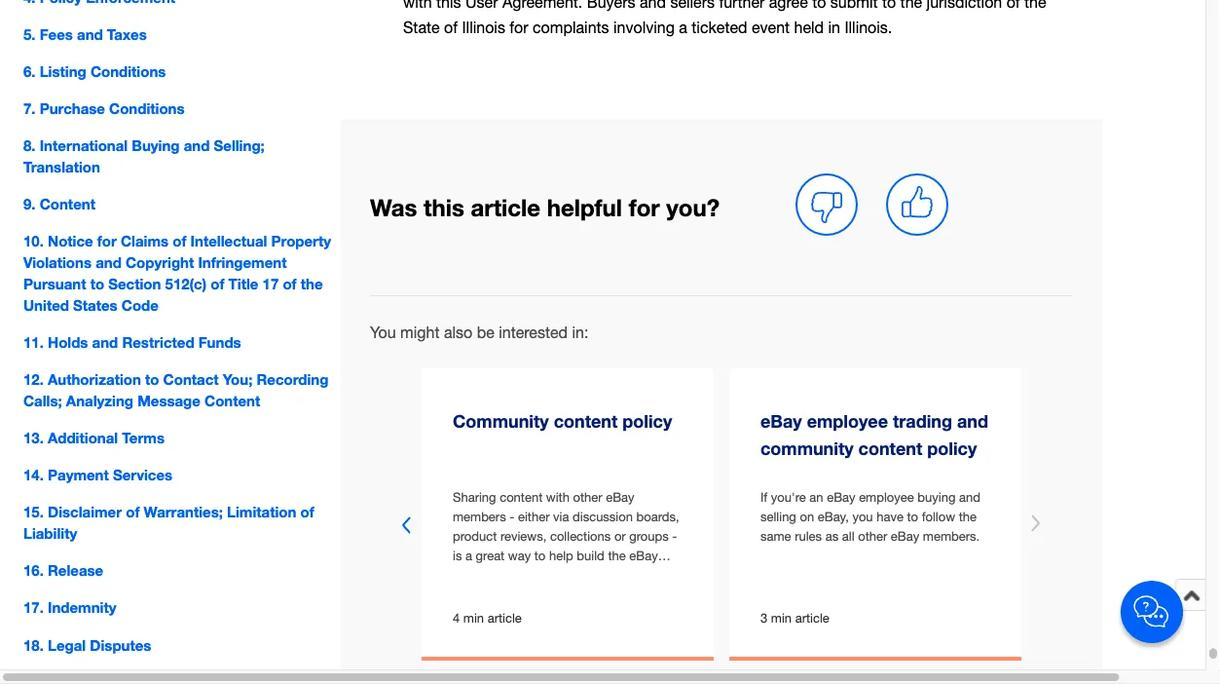 Task type: locate. For each thing, give the bounding box(es) containing it.
1 vertical spatial employee
[[860, 489, 915, 504]]

other up the discussion
[[573, 489, 603, 504]]

groups
[[630, 528, 669, 543]]

8. international buying and selling; translation
[[23, 136, 265, 175]]

ebay,
[[818, 509, 849, 524]]

to up the states
[[90, 275, 104, 293]]

and right trading
[[958, 410, 989, 431]]

other inside if you're an ebay employee buying and selling on ebay, you have to follow the same rules as all other ebay members.
[[859, 528, 888, 543]]

article right 3
[[796, 610, 830, 625]]

conditions
[[91, 62, 166, 80], [109, 99, 185, 117]]

0 vertical spatial content
[[40, 195, 95, 213]]

might
[[401, 323, 440, 341]]

for inside 10. notice for claims of intellectual property violations and copyright infringement pursuant to section 512(c) of title 17 of the united states code
[[97, 232, 117, 250]]

to right have
[[908, 509, 919, 524]]

property
[[271, 232, 331, 250]]

ebay up the discussion
[[606, 489, 635, 504]]

a
[[466, 548, 473, 563]]

article down encourage
[[488, 610, 522, 625]]

1 min from the left
[[464, 610, 484, 625]]

-
[[510, 509, 515, 524], [673, 528, 678, 543]]

10.
[[23, 232, 44, 250]]

is left a
[[453, 548, 462, 563]]

policy down trading
[[928, 437, 978, 458]]

ebay inside ebay employee trading and community content policy
[[761, 410, 803, 431]]

you;
[[223, 371, 253, 388]]

selling;
[[214, 136, 265, 154]]

0 horizontal spatial content
[[500, 489, 543, 504]]

to inside 12. authorization to contact you; recording calls; analyzing message content
[[145, 371, 159, 388]]

terms
[[122, 429, 165, 447]]

1 horizontal spatial all
[[843, 528, 855, 543]]

0 vertical spatial -
[[510, 509, 515, 524]]

1 vertical spatial content
[[205, 392, 260, 410]]

1 vertical spatial content
[[859, 437, 923, 458]]

ebay down groups
[[630, 548, 658, 563]]

11. holds and restricted funds link
[[23, 332, 335, 353]]

via
[[554, 509, 570, 524]]

and right buying
[[960, 489, 981, 504]]

0 horizontal spatial policy
[[623, 410, 673, 431]]

payment
[[48, 466, 109, 484]]

and inside 10. notice for claims of intellectual property violations and copyright infringement pursuant to section 512(c) of title 17 of the united states code
[[96, 254, 122, 271]]

the inside 10. notice for claims of intellectual property violations and copyright infringement pursuant to section 512(c) of title 17 of the united states code
[[301, 275, 323, 293]]

to inside 10. notice for claims of intellectual property violations and copyright infringement pursuant to section 512(c) of title 17 of the united states code
[[90, 275, 104, 293]]

of up copyright
[[173, 232, 187, 250]]

14. payment services
[[23, 466, 173, 484]]

min right 3
[[772, 610, 792, 625]]

was
[[370, 193, 417, 220]]

0 vertical spatial other
[[573, 489, 603, 504]]

1 vertical spatial the
[[960, 509, 977, 524]]

2 horizontal spatial content
[[859, 437, 923, 458]]

rules
[[795, 528, 823, 543]]

code
[[122, 297, 159, 314]]

content up with
[[554, 410, 618, 431]]

conditions up buying
[[109, 99, 185, 117]]

17.
[[23, 599, 44, 617]]

min
[[464, 610, 484, 625], [772, 610, 792, 625]]

collections
[[550, 528, 611, 543]]

fees
[[40, 25, 73, 43]]

all inside sharing content with other ebay members - either via discussion boards, product reviews, collections or groups - is a great way to help build the ebay community, and is something we encourage all our users to do. 4 min article
[[517, 587, 529, 602]]

0 vertical spatial conditions
[[91, 62, 166, 80]]

all right as
[[843, 528, 855, 543]]

0 horizontal spatial content
[[40, 195, 95, 213]]

as
[[826, 528, 839, 543]]

content down trading
[[859, 437, 923, 458]]

if you're an ebay employee buying and selling on ebay, you have to follow the same rules as all other ebay members.
[[761, 489, 981, 543]]

trading
[[894, 410, 953, 431]]

do.
[[604, 587, 622, 602]]

1 horizontal spatial min
[[772, 610, 792, 625]]

translation
[[23, 158, 100, 175]]

and down 7. purchase conditions link
[[184, 136, 210, 154]]

the right 17
[[301, 275, 323, 293]]

1 horizontal spatial is
[[547, 567, 556, 582]]

0 horizontal spatial the
[[301, 275, 323, 293]]

policy up boards,
[[623, 410, 673, 431]]

ebay
[[761, 410, 803, 431], [606, 489, 635, 504], [827, 489, 856, 504], [891, 528, 920, 543], [630, 548, 658, 563]]

services
[[113, 466, 173, 484]]

16.
[[23, 562, 44, 579]]

0 vertical spatial for
[[629, 193, 660, 220]]

same
[[761, 528, 792, 543]]

0 horizontal spatial for
[[97, 232, 117, 250]]

for right notice
[[97, 232, 117, 250]]

1 vertical spatial -
[[673, 528, 678, 543]]

content inside sharing content with other ebay members - either via discussion boards, product reviews, collections or groups - is a great way to help build the ebay community, and is something we encourage all our users to do. 4 min article
[[500, 489, 543, 504]]

policy
[[623, 410, 673, 431], [928, 437, 978, 458]]

1 vertical spatial is
[[547, 567, 556, 582]]

content
[[40, 195, 95, 213], [205, 392, 260, 410]]

1 horizontal spatial the
[[608, 548, 626, 563]]

section
[[108, 275, 161, 293]]

employee up have
[[860, 489, 915, 504]]

0 vertical spatial employee
[[808, 410, 889, 431]]

and up "our"
[[522, 567, 543, 582]]

0 horizontal spatial min
[[464, 610, 484, 625]]

1 vertical spatial conditions
[[109, 99, 185, 117]]

1 vertical spatial all
[[517, 587, 529, 602]]

other down you
[[859, 528, 888, 543]]

to left do.
[[589, 587, 600, 602]]

1 horizontal spatial policy
[[928, 437, 978, 458]]

2 min from the left
[[772, 610, 792, 625]]

conditions inside 6. listing conditions link
[[91, 62, 166, 80]]

all inside if you're an ebay employee buying and selling on ebay, you have to follow the same rules as all other ebay members.
[[843, 528, 855, 543]]

other
[[573, 489, 603, 504], [859, 528, 888, 543]]

0 horizontal spatial all
[[517, 587, 529, 602]]

1 vertical spatial policy
[[928, 437, 978, 458]]

ebay up community on the right bottom of the page
[[761, 410, 803, 431]]

0 horizontal spatial other
[[573, 489, 603, 504]]

calls;
[[23, 392, 62, 410]]

and up section on the top
[[96, 254, 122, 271]]

- right groups
[[673, 528, 678, 543]]

0 vertical spatial all
[[843, 528, 855, 543]]

interested
[[499, 323, 568, 341]]

5. fees and taxes
[[23, 25, 147, 43]]

contact
[[163, 371, 219, 388]]

2 horizontal spatial the
[[960, 509, 977, 524]]

claims
[[121, 232, 169, 250]]

1 horizontal spatial -
[[673, 528, 678, 543]]

of down services on the bottom left of page
[[126, 503, 140, 521]]

purchase
[[40, 99, 105, 117]]

release
[[48, 562, 104, 579]]

community,
[[453, 567, 519, 582]]

for left you? at the top right of the page
[[629, 193, 660, 220]]

1 vertical spatial other
[[859, 528, 888, 543]]

content
[[554, 410, 618, 431], [859, 437, 923, 458], [500, 489, 543, 504]]

the inside sharing content with other ebay members - either via discussion boards, product reviews, collections or groups - is a great way to help build the ebay community, and is something we encourage all our users to do. 4 min article
[[608, 548, 626, 563]]

to up the message
[[145, 371, 159, 388]]

12. authorization to contact you; recording calls; analyzing message content
[[23, 371, 329, 410]]

article for min
[[796, 610, 830, 625]]

13. additional terms
[[23, 429, 165, 447]]

the up the members.
[[960, 509, 977, 524]]

0 vertical spatial is
[[453, 548, 462, 563]]

to
[[90, 275, 104, 293], [145, 371, 159, 388], [908, 509, 919, 524], [535, 548, 546, 563], [589, 587, 600, 602]]

you
[[370, 323, 396, 341]]

sharing
[[453, 489, 497, 504]]

conditions down "taxes"
[[91, 62, 166, 80]]

1 horizontal spatial other
[[859, 528, 888, 543]]

2 vertical spatial the
[[608, 548, 626, 563]]

0 vertical spatial policy
[[623, 410, 673, 431]]

0 vertical spatial the
[[301, 275, 323, 293]]

content up notice
[[40, 195, 95, 213]]

1 horizontal spatial content
[[554, 410, 618, 431]]

17
[[263, 275, 279, 293]]

and
[[77, 25, 103, 43], [184, 136, 210, 154], [96, 254, 122, 271], [92, 334, 118, 351], [958, 410, 989, 431], [960, 489, 981, 504], [522, 567, 543, 582]]

is up "our"
[[547, 567, 556, 582]]

of right 17
[[283, 275, 297, 293]]

employee
[[808, 410, 889, 431], [860, 489, 915, 504]]

4
[[453, 610, 460, 625]]

7. purchase conditions
[[23, 99, 185, 117]]

intellectual
[[191, 232, 267, 250]]

min right 4
[[464, 610, 484, 625]]

all
[[843, 528, 855, 543], [517, 587, 529, 602]]

be
[[477, 323, 495, 341]]

2 vertical spatial content
[[500, 489, 543, 504]]

10. notice for claims of intellectual property violations and copyright infringement pursuant to section 512(c) of title 17 of the united states code
[[23, 232, 331, 314]]

1 vertical spatial for
[[97, 232, 117, 250]]

community content policy
[[453, 410, 673, 431]]

16. release
[[23, 562, 104, 579]]

9.
[[23, 195, 36, 213]]

7. purchase conditions link
[[23, 97, 335, 119]]

community
[[761, 437, 854, 458]]

content down the you;
[[205, 392, 260, 410]]

0 vertical spatial content
[[554, 410, 618, 431]]

the inside if you're an ebay employee buying and selling on ebay, you have to follow the same rules as all other ebay members.
[[960, 509, 977, 524]]

- left either
[[510, 509, 515, 524]]

to right the way
[[535, 548, 546, 563]]

conditions for 7. purchase conditions
[[109, 99, 185, 117]]

1 horizontal spatial content
[[205, 392, 260, 410]]

conditions for 6. listing conditions
[[91, 62, 166, 80]]

all left "our"
[[517, 587, 529, 602]]

article right this
[[471, 193, 541, 220]]

united
[[23, 297, 69, 314]]

analyzing
[[66, 392, 134, 410]]

employee up community on the right bottom of the page
[[808, 410, 889, 431]]

conditions inside 7. purchase conditions link
[[109, 99, 185, 117]]

states
[[73, 297, 118, 314]]

content up either
[[500, 489, 543, 504]]

and inside sharing content with other ebay members - either via discussion boards, product reviews, collections or groups - is a great way to help build the ebay community, and is something we encourage all our users to do. 4 min article
[[522, 567, 543, 582]]

the down or on the right of the page
[[608, 548, 626, 563]]

is
[[453, 548, 462, 563], [547, 567, 556, 582]]



Task type: describe. For each thing, give the bounding box(es) containing it.
12.
[[23, 371, 44, 388]]

our
[[533, 587, 551, 602]]

you're
[[772, 489, 807, 504]]

help
[[550, 548, 574, 563]]

members
[[453, 509, 506, 524]]

disputes
[[90, 636, 151, 654]]

3 min article
[[761, 610, 830, 625]]

warranties;
[[144, 503, 223, 521]]

follow
[[922, 509, 956, 524]]

6. listing conditions link
[[23, 60, 335, 82]]

in:
[[572, 323, 589, 341]]

recording
[[257, 371, 329, 388]]

if
[[761, 489, 768, 504]]

way
[[508, 548, 531, 563]]

message
[[138, 392, 201, 410]]

0 horizontal spatial is
[[453, 548, 462, 563]]

members.
[[924, 528, 980, 543]]

encourage
[[453, 587, 513, 602]]

have
[[877, 509, 904, 524]]

limitation
[[227, 503, 297, 521]]

and right fees
[[77, 25, 103, 43]]

0 horizontal spatial -
[[510, 509, 515, 524]]

disclaimer
[[48, 503, 122, 521]]

and inside 8. international buying and selling; translation
[[184, 136, 210, 154]]

with
[[547, 489, 570, 504]]

was this article helpful for you?
[[370, 193, 720, 220]]

6. listing conditions
[[23, 62, 166, 80]]

helpful
[[547, 193, 623, 220]]

5. fees and taxes link
[[23, 23, 335, 45]]

13.
[[23, 429, 44, 447]]

11. holds and restricted funds
[[23, 334, 241, 351]]

you?
[[667, 193, 720, 220]]

16. release link
[[23, 560, 335, 581]]

and inside if you're an ebay employee buying and selling on ebay, you have to follow the same rules as all other ebay members.
[[960, 489, 981, 504]]

17. indemnity link
[[23, 597, 335, 619]]

512(c)
[[165, 275, 207, 293]]

article inside sharing content with other ebay members - either via discussion boards, product reviews, collections or groups - is a great way to help build the ebay community, and is something we encourage all our users to do. 4 min article
[[488, 610, 522, 625]]

7.
[[23, 99, 36, 117]]

also
[[444, 323, 473, 341]]

1 horizontal spatial for
[[629, 193, 660, 220]]

other inside sharing content with other ebay members - either via discussion boards, product reviews, collections or groups - is a great way to help build the ebay community, and is something we encourage all our users to do. 4 min article
[[573, 489, 603, 504]]

17. indemnity
[[23, 599, 116, 617]]

something
[[560, 567, 619, 582]]

content inside 12. authorization to contact you; recording calls; analyzing message content
[[205, 392, 260, 410]]

9. content link
[[23, 193, 335, 215]]

of right "limitation"
[[301, 503, 315, 521]]

copyright
[[126, 254, 194, 271]]

3
[[761, 610, 768, 625]]

employee inside ebay employee trading and community content policy
[[808, 410, 889, 431]]

5.
[[23, 25, 36, 43]]

holds
[[48, 334, 88, 351]]

boards,
[[637, 509, 680, 524]]

this
[[424, 193, 465, 220]]

and inside ebay employee trading and community content policy
[[958, 410, 989, 431]]

8. international buying and selling; translation link
[[23, 134, 335, 177]]

12. authorization to contact you; recording calls; analyzing message content link
[[23, 369, 335, 412]]

content for community content policy
[[554, 410, 618, 431]]

violations
[[23, 254, 92, 271]]

authorization
[[48, 371, 141, 388]]

you
[[853, 509, 874, 524]]

article for this
[[471, 193, 541, 220]]

18. legal disputes
[[23, 636, 151, 654]]

discussion
[[573, 509, 633, 524]]

9. content
[[23, 195, 95, 213]]

international
[[40, 136, 128, 154]]

restricted
[[122, 334, 194, 351]]

ebay employee trading and community content policy
[[761, 410, 989, 458]]

ebay up ebay,
[[827, 489, 856, 504]]

15. disclaimer of warranties; limitation of liability
[[23, 503, 315, 542]]

buying
[[132, 136, 180, 154]]

either
[[518, 509, 550, 524]]

15. disclaimer of warranties; limitation of liability link
[[23, 501, 335, 544]]

min inside sharing content with other ebay members - either via discussion boards, product reviews, collections or groups - is a great way to help build the ebay community, and is something we encourage all our users to do. 4 min article
[[464, 610, 484, 625]]

ebay down have
[[891, 528, 920, 543]]

content inside ebay employee trading and community content policy
[[859, 437, 923, 458]]

8.
[[23, 136, 36, 154]]

selling
[[761, 509, 797, 524]]

and right holds
[[92, 334, 118, 351]]

14.
[[23, 466, 44, 484]]

of left title on the top left of the page
[[211, 275, 225, 293]]

6.
[[23, 62, 36, 80]]

on
[[800, 509, 815, 524]]

to inside if you're an ebay employee buying and selling on ebay, you have to follow the same rules as all other ebay members.
[[908, 509, 919, 524]]

policy inside ebay employee trading and community content policy
[[928, 437, 978, 458]]

additional
[[48, 429, 118, 447]]

pursuant
[[23, 275, 86, 293]]

liability
[[23, 525, 77, 542]]

title
[[229, 275, 259, 293]]

product
[[453, 528, 497, 543]]

15.
[[23, 503, 44, 521]]

content for sharing content with other ebay members - either via discussion boards, product reviews, collections or groups - is a great way to help build the ebay community, and is something we encourage all our users to do. 4 min article
[[500, 489, 543, 504]]

employee inside if you're an ebay employee buying and selling on ebay, you have to follow the same rules as all other ebay members.
[[860, 489, 915, 504]]

community
[[453, 410, 549, 431]]

legal
[[48, 636, 86, 654]]

taxes
[[107, 25, 147, 43]]

users
[[555, 587, 585, 602]]

reviews,
[[501, 528, 547, 543]]



Task type: vqa. For each thing, say whether or not it's contained in the screenshot.
7. Purchase Conditions
yes



